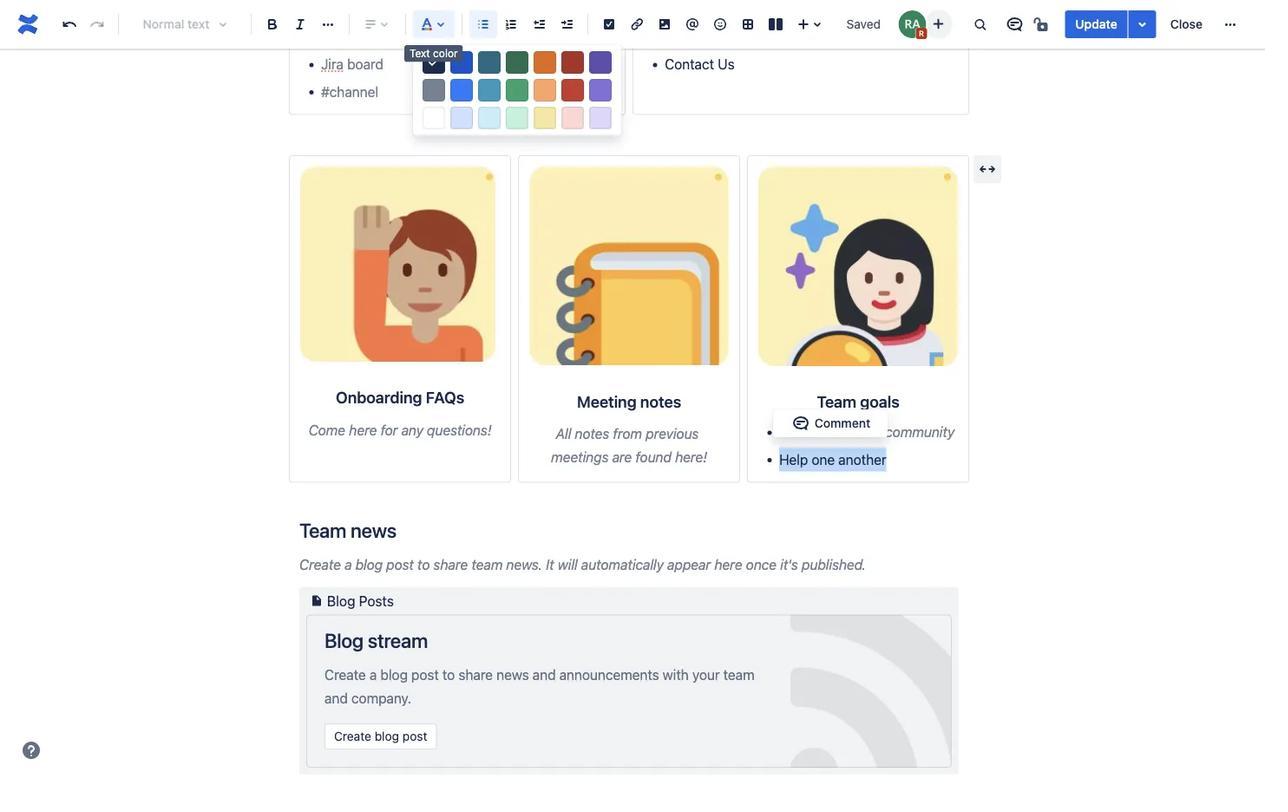 Task type: vqa. For each thing, say whether or not it's contained in the screenshot.
board
yes



Task type: describe. For each thing, give the bounding box(es) containing it.
comment image
[[791, 413, 812, 434]]

Bold purple radio
[[590, 51, 612, 74]]

blog inside button
[[375, 730, 399, 744]]

found
[[636, 449, 672, 466]]

it
[[546, 557, 554, 573]]

create blog post button
[[325, 724, 437, 750]]

help for help
[[665, 29, 694, 45]]

team goals
[[817, 393, 900, 411]]

meeting notes
[[577, 392, 682, 411]]

team inside create a blog post to share news and announcements with your team and company.
[[724, 667, 755, 683]]

Green radio
[[506, 79, 529, 102]]

White radio
[[423, 107, 445, 129]]

for for the
[[841, 424, 858, 441]]

close
[[1171, 17, 1203, 31]]

another
[[839, 452, 887, 468]]

a for create a blog post to share news and announcements with your team and company.
[[370, 667, 377, 683]]

text color
[[410, 47, 458, 59]]

it's
[[781, 557, 799, 573]]

saved
[[847, 17, 881, 31]]

will
[[558, 557, 578, 573]]

0 vertical spatial and
[[533, 667, 556, 683]]

action item image
[[599, 14, 620, 35]]

appear
[[668, 557, 711, 573]]

jira board
[[321, 56, 384, 73]]

any
[[402, 422, 424, 438]]

table image
[[738, 14, 759, 35]]

Subtle purple radio
[[590, 107, 612, 129]]

emoji image
[[710, 14, 731, 35]]

0 vertical spatial team
[[472, 557, 503, 573]]

come here for any questions!
[[309, 422, 492, 438]]

create a blog post to share news and announcements with your team and company.
[[325, 667, 755, 707]]

1 option group from the top
[[413, 49, 622, 76]]

blog for blog posts
[[327, 593, 356, 610]]

goals
[[861, 393, 900, 411]]

come
[[309, 422, 346, 438]]

news inside create a blog post to share news and announcements with your team and company.
[[497, 667, 529, 683]]

adjust update settings image
[[1133, 14, 1154, 35]]

the
[[862, 424, 882, 441]]

create a blog post to share team news. it will automatically appear here once it's published.
[[300, 557, 867, 573]]

to for news
[[443, 667, 455, 683]]

text
[[410, 47, 430, 59]]

community
[[886, 424, 955, 441]]

stream
[[368, 629, 428, 653]]

post inside button
[[403, 730, 428, 744]]

indent tab image
[[557, 14, 577, 35]]

team for team news
[[300, 519, 347, 542]]

your
[[693, 667, 720, 683]]

Teal radio
[[478, 79, 501, 102]]

for for any
[[381, 422, 398, 438]]

to for team
[[418, 557, 430, 573]]

Bold orange radio
[[534, 51, 557, 74]]

Subtle teal radio
[[478, 107, 501, 129]]

post for news
[[412, 667, 439, 683]]

Gray radio
[[423, 79, 445, 102]]

blog posts image
[[306, 591, 327, 612]]

outdent ⇧tab image
[[529, 14, 550, 35]]

create blog post
[[334, 730, 428, 744]]

update button
[[1066, 10, 1128, 38]]

comment icon image
[[1005, 14, 1026, 35]]

all
[[556, 426, 571, 442]]

italic ⌘i image
[[290, 14, 311, 35]]

Bold blue radio
[[451, 51, 473, 74]]

team news
[[300, 519, 397, 542]]

default image
[[424, 52, 445, 73]]

contact
[[665, 56, 715, 73]]

invite to edit image
[[928, 13, 949, 34]]

one
[[812, 452, 835, 468]]

comment button
[[780, 413, 881, 434]]



Task type: locate. For each thing, give the bounding box(es) containing it.
company.
[[352, 691, 412, 707]]

0 vertical spatial help
[[665, 29, 694, 45]]

2 vertical spatial post
[[403, 730, 428, 744]]

and
[[533, 667, 556, 683], [325, 691, 348, 707]]

team
[[817, 393, 857, 411], [300, 519, 347, 542]]

and left announcements
[[533, 667, 556, 683]]

1 vertical spatial share
[[459, 667, 493, 683]]

0 horizontal spatial team
[[300, 519, 347, 542]]

0 horizontal spatial and
[[325, 691, 348, 707]]

blog down blog posts
[[325, 629, 364, 653]]

Subtle yellow radio
[[534, 107, 557, 129]]

post down the company.
[[403, 730, 428, 744]]

Bold teal radio
[[478, 51, 501, 74]]

layouts image
[[766, 14, 787, 35]]

notes
[[641, 392, 682, 411], [575, 426, 610, 442]]

post for team
[[387, 557, 414, 573]]

0 horizontal spatial team
[[472, 557, 503, 573]]

for left the
[[841, 424, 858, 441]]

a down team news
[[345, 557, 352, 573]]

share for news
[[459, 667, 493, 683]]

link image
[[627, 14, 648, 35]]

2 vertical spatial blog
[[375, 730, 399, 744]]

be
[[780, 424, 796, 441]]

team up comment
[[817, 393, 857, 411]]

notes for meeting
[[641, 392, 682, 411]]

0 vertical spatial create
[[300, 557, 341, 573]]

2 option group from the top
[[413, 76, 622, 104]]

team right your
[[724, 667, 755, 683]]

and left the company.
[[325, 691, 348, 707]]

add image, video, or file image
[[655, 14, 676, 35]]

here down the onboarding
[[349, 422, 377, 438]]

0 vertical spatial news
[[351, 519, 397, 542]]

3 option group from the top
[[413, 104, 622, 132]]

create for create a blog post to share team news. it will automatically appear here once it's published.
[[300, 557, 341, 573]]

1 horizontal spatial for
[[841, 424, 858, 441]]

team left news. at the bottom left of the page
[[472, 557, 503, 573]]

post down stream
[[412, 667, 439, 683]]

automatically
[[581, 557, 664, 573]]

create up blog posts icon
[[300, 557, 341, 573]]

us
[[718, 56, 735, 73]]

post
[[387, 557, 414, 573], [412, 667, 439, 683], [403, 730, 428, 744]]

here!
[[676, 449, 708, 466]]

Subtle red radio
[[562, 107, 584, 129]]

1 horizontal spatial notes
[[641, 392, 682, 411]]

close button
[[1161, 10, 1214, 38]]

create down the company.
[[334, 730, 372, 744]]

Red radio
[[562, 79, 584, 102]]

1 vertical spatial a
[[370, 667, 377, 683]]

a for create a blog post to share team news. it will automatically appear here once it's published.
[[345, 557, 352, 573]]

0 vertical spatial to
[[418, 557, 430, 573]]

option group
[[413, 49, 622, 76], [413, 76, 622, 104], [413, 104, 622, 132]]

blog up posts
[[356, 557, 383, 573]]

blog
[[327, 593, 356, 610], [325, 629, 364, 653]]

from
[[613, 426, 643, 442]]

0 vertical spatial blog
[[356, 557, 383, 573]]

option group up green option
[[413, 49, 622, 76]]

1 horizontal spatial and
[[533, 667, 556, 683]]

1 vertical spatial team
[[300, 519, 347, 542]]

update
[[1076, 17, 1118, 31]]

all notes from previous meetings are found here!
[[551, 426, 708, 466]]

create
[[300, 557, 341, 573], [325, 667, 366, 683], [334, 730, 372, 744]]

numbered list ⌘⇧7 image
[[501, 14, 522, 35]]

1 horizontal spatial team
[[817, 393, 857, 411]]

help image
[[21, 741, 42, 761]]

more formatting image
[[318, 14, 339, 35]]

1 horizontal spatial help
[[780, 452, 809, 468]]

notes for all
[[575, 426, 610, 442]]

Bold green radio
[[506, 51, 529, 74]]

published.
[[802, 557, 867, 573]]

mention image
[[682, 14, 703, 35]]

1 vertical spatial blog
[[381, 667, 408, 683]]

blog for create a blog post to share news and announcements with your team and company.
[[381, 667, 408, 683]]

help
[[665, 29, 694, 45], [780, 452, 809, 468]]

notes inside all notes from previous meetings are found here!
[[575, 426, 610, 442]]

#channel
[[321, 83, 379, 100]]

meeting
[[577, 392, 637, 411]]

create inside create a blog post to share news and announcements with your team and company.
[[325, 667, 366, 683]]

1 horizontal spatial to
[[443, 667, 455, 683]]

blog for create a blog post to share team news. it will automatically appear here once it's published.
[[356, 557, 383, 573]]

contact us
[[665, 56, 735, 73]]

1 vertical spatial team
[[724, 667, 755, 683]]

0 vertical spatial blog
[[327, 593, 356, 610]]

1 horizontal spatial news
[[497, 667, 529, 683]]

onboarding
[[336, 388, 422, 407]]

color
[[433, 47, 458, 59]]

2 vertical spatial create
[[334, 730, 372, 744]]

find and replace image
[[970, 14, 991, 35]]

0 vertical spatial a
[[345, 557, 352, 573]]

go wide image
[[978, 159, 998, 180]]

0 horizontal spatial here
[[349, 422, 377, 438]]

confluence image
[[14, 10, 42, 38]]

Bold red radio
[[562, 51, 584, 74]]

post up posts
[[387, 557, 414, 573]]

text color tooltip
[[405, 45, 463, 62]]

bold ⌘b image
[[262, 14, 283, 35]]

blog up the company.
[[381, 667, 408, 683]]

blog
[[356, 557, 383, 573], [381, 667, 408, 683], [375, 730, 399, 744]]

0 vertical spatial team
[[817, 393, 857, 411]]

0 vertical spatial post
[[387, 557, 414, 573]]

be better for the community
[[780, 424, 955, 441]]

team
[[472, 557, 503, 573], [724, 667, 755, 683]]

no restrictions image
[[1033, 14, 1053, 35]]

0 horizontal spatial notes
[[575, 426, 610, 442]]

ruby anderson image
[[899, 10, 927, 38]]

help down be
[[780, 452, 809, 468]]

jira
[[321, 56, 344, 73]]

Yellow radio
[[534, 79, 557, 102]]

blog down the company.
[[375, 730, 399, 744]]

undo ⌘z image
[[59, 14, 80, 35]]

1 vertical spatial blog
[[325, 629, 364, 653]]

Blue radio
[[451, 79, 473, 102]]

for
[[381, 422, 398, 438], [841, 424, 858, 441]]

create for create a blog post to share news and announcements with your team and company.
[[325, 667, 366, 683]]

notes up 'previous'
[[641, 392, 682, 411]]

0 vertical spatial here
[[349, 422, 377, 438]]

Subtle blue radio
[[451, 107, 473, 129]]

0 vertical spatial notes
[[641, 392, 682, 411]]

share inside create a blog post to share news and announcements with your team and company.
[[459, 667, 493, 683]]

here
[[349, 422, 377, 438], [715, 557, 743, 573]]

0 horizontal spatial to
[[418, 557, 430, 573]]

bullet list ⌘⇧8 image
[[473, 14, 494, 35]]

comment
[[815, 416, 871, 431]]

meetings
[[551, 449, 609, 466]]

team for team goals
[[817, 393, 857, 411]]

0 horizontal spatial news
[[351, 519, 397, 542]]

1 vertical spatial news
[[497, 667, 529, 683]]

Purple radio
[[590, 79, 612, 102]]

for left any
[[381, 422, 398, 438]]

team up blog posts icon
[[300, 519, 347, 542]]

share for team
[[434, 557, 468, 573]]

previous
[[646, 426, 699, 442]]

posts
[[359, 593, 394, 610]]

confluence image
[[14, 10, 42, 38]]

option group down green option
[[413, 104, 622, 132]]

1 horizontal spatial here
[[715, 557, 743, 573]]

0 horizontal spatial for
[[381, 422, 398, 438]]

news
[[351, 519, 397, 542], [497, 667, 529, 683]]

board
[[347, 56, 384, 73]]

0 horizontal spatial help
[[665, 29, 694, 45]]

create inside button
[[334, 730, 372, 744]]

1 vertical spatial help
[[780, 452, 809, 468]]

to inside create a blog post to share news and announcements with your team and company.
[[443, 667, 455, 683]]

a inside create a blog post to share news and announcements with your team and company.
[[370, 667, 377, 683]]

faqs
[[426, 388, 465, 407]]

notes up "meetings"
[[575, 426, 610, 442]]

1 horizontal spatial team
[[724, 667, 755, 683]]

here left once on the bottom of page
[[715, 557, 743, 573]]

to
[[418, 557, 430, 573], [443, 667, 455, 683]]

a
[[345, 557, 352, 573], [370, 667, 377, 683]]

blog stream
[[325, 629, 428, 653]]

with
[[663, 667, 689, 683]]

post inside create a blog post to share news and announcements with your team and company.
[[412, 667, 439, 683]]

are
[[613, 449, 632, 466]]

news.
[[507, 557, 543, 573]]

1 vertical spatial here
[[715, 557, 743, 573]]

share
[[434, 557, 468, 573], [459, 667, 493, 683]]

0 horizontal spatial a
[[345, 557, 352, 573]]

1 vertical spatial and
[[325, 691, 348, 707]]

blog posts
[[327, 593, 394, 610]]

1 vertical spatial notes
[[575, 426, 610, 442]]

better
[[800, 424, 838, 441]]

help up contact
[[665, 29, 694, 45]]

once
[[746, 557, 777, 573]]

create for create blog post
[[334, 730, 372, 744]]

blog inside create a blog post to share news and announcements with your team and company.
[[381, 667, 408, 683]]

blog left posts
[[327, 593, 356, 610]]

a up the company.
[[370, 667, 377, 683]]

0 vertical spatial share
[[434, 557, 468, 573]]

redo ⌘⇧z image
[[87, 14, 108, 35]]

blog for blog stream
[[325, 629, 364, 653]]

1 horizontal spatial a
[[370, 667, 377, 683]]

Default radio
[[423, 51, 445, 74]]

more image
[[1221, 14, 1242, 35]]

Subtle green radio
[[506, 107, 529, 129]]

1 vertical spatial post
[[412, 667, 439, 683]]

announcements
[[560, 667, 660, 683]]

create up the company.
[[325, 667, 366, 683]]

option group down the bold green radio
[[413, 76, 622, 104]]

help one another
[[780, 452, 887, 468]]

1 vertical spatial to
[[443, 667, 455, 683]]

help for help one another
[[780, 452, 809, 468]]

onboarding faqs
[[336, 388, 465, 407]]

questions!
[[427, 422, 492, 438]]

1 vertical spatial create
[[325, 667, 366, 683]]



